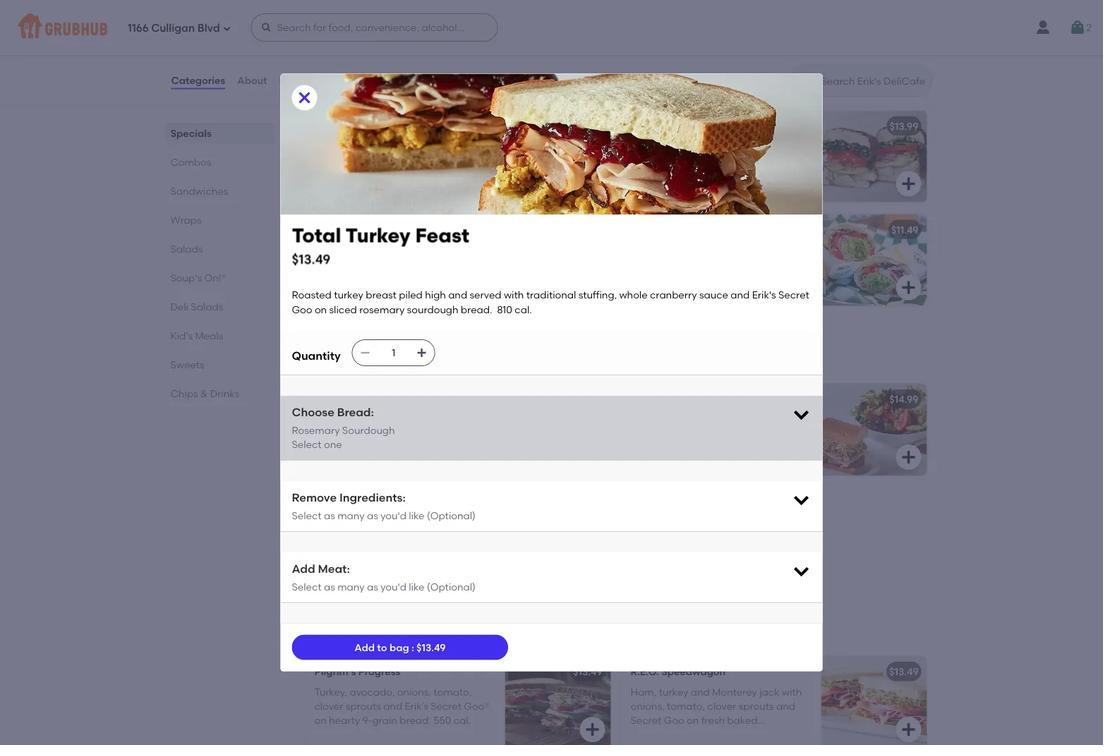 Task type: locate. For each thing, give the bounding box(es) containing it.
add inside add meat: select as many as you'd like (optional)
[[292, 562, 315, 576]]

feast
[[375, 120, 401, 132], [415, 224, 470, 247]]

square right it
[[342, 355, 372, 366]]

1 horizontal spatial salad
[[737, 428, 763, 440]]

many down meat:
[[338, 581, 365, 593]]

goo up beet
[[348, 183, 368, 195]]

add to bag : $13.49
[[355, 642, 446, 654]]

(optional)
[[427, 510, 476, 522], [427, 581, 476, 593]]

1 horizontal spatial feast
[[415, 224, 470, 247]]

of right the bowl
[[656, 428, 665, 440]]

550
[[434, 715, 451, 727]]

combos up it
[[303, 336, 365, 354]]

select inside remove ingredients: select as many as you'd like (optional)
[[292, 510, 322, 522]]

2 salad. from the left
[[631, 442, 660, 454]]

salad. inside 'half sandwich with character with a bowl of soup or house salad or deli salad.'
[[631, 442, 660, 454]]

1 horizontal spatial sliced
[[385, 183, 413, 195]]

0 vertical spatial total
[[315, 120, 339, 132]]

1 you'd from the top
[[381, 510, 407, 522]]

clover inside turkey, avocado, onions, tomato, clover sprouts and erik's secret goo® on hearty 9-grain bread. 550 cal.
[[315, 701, 343, 713]]

peppered
[[751, 183, 798, 195]]

690
[[687, 729, 704, 741]]

sandwich up chips
[[355, 517, 402, 529]]

combos tab
[[170, 155, 269, 169]]

2 half from the top
[[631, 413, 650, 425]]

2 salad from the left
[[737, 428, 763, 440]]

main navigation navigation
[[0, 0, 1103, 55]]

0 vertical spatial square
[[342, 355, 372, 366]]

1 horizontal spatial onions,
[[631, 701, 665, 713]]

0 horizontal spatial served
[[315, 154, 346, 166]]

2 (optional) from the top
[[427, 581, 476, 593]]

chicken up bacon, in the right of the page
[[690, 120, 730, 132]]

$13.49 for ham, turkey and monterey jack with onions, tomato, clover sprouts and secret goo on fresh baked sourdough. 690 cal.
[[890, 666, 919, 678]]

sandwich down half sandwich combo
[[653, 413, 699, 425]]

sandwich inside the whole sandwich with character with a cup of soup or house salad or deli salad.
[[347, 413, 393, 425]]

served down total turkey feast
[[315, 154, 346, 166]]

1 half from the top
[[631, 393, 651, 405]]

turkey for r.e.o. speedwagon
[[659, 686, 689, 698]]

0 vertical spatial turkey
[[357, 140, 386, 152]]

1 vertical spatial sourdough
[[407, 304, 459, 316]]

1 vertical spatial erik's
[[752, 289, 776, 301]]

0 vertical spatial specials
[[303, 62, 367, 80]]

you'd
[[381, 510, 407, 522], [381, 581, 407, 593]]

hot
[[678, 154, 694, 166]]

goo inside 'ham, turkey and monterey jack with onions, tomato, clover sprouts and secret goo on fresh baked sourdough. 690 cal.'
[[664, 715, 685, 727]]

you'd down the water. at the left of the page
[[381, 581, 407, 593]]

piled
[[422, 140, 445, 152], [399, 289, 423, 301]]

1 vertical spatial cranberry
[[650, 289, 697, 301]]

1 horizontal spatial rosemary
[[415, 183, 461, 195]]

on left hearty
[[315, 715, 327, 727]]

1 horizontal spatial soup
[[668, 428, 691, 440]]

3 select from the top
[[292, 581, 322, 593]]

goo up quantity
[[292, 304, 312, 316]]

1 sprouts from the left
[[346, 701, 381, 713]]

$13.49 for turkey, avocado, onions, tomato, clover sprouts and erik's secret goo® on hearty 9-grain bread. 550 cal.
[[573, 666, 603, 678]]

1 vertical spatial tomato,
[[434, 686, 472, 698]]

2 like from the top
[[409, 581, 425, 593]]

0 vertical spatial erik's
[[447, 169, 471, 181]]

of inside a whole sandwich with character, a bag of chips and a canned soda or bottled water.
[[336, 532, 346, 544]]

2 soup from the left
[[668, 428, 691, 440]]

add
[[292, 562, 315, 576], [355, 642, 375, 654]]

one
[[324, 439, 342, 451]]

remove ingredients: select as many as you'd like (optional)
[[292, 491, 476, 522]]

many inside add meat: select as many as you'd like (optional)
[[338, 581, 365, 593]]

turkey inside 'ham, turkey and monterey jack with onions, tomato, clover sprouts and secret goo on fresh baked sourdough. 690 cal.'
[[659, 686, 689, 698]]

soup
[[356, 428, 379, 440], [668, 428, 691, 440]]

you'd down ingredients:
[[381, 510, 407, 522]]

goo up 'sourdough.'
[[664, 715, 685, 727]]

specials inside specials for a limited time only.
[[303, 62, 367, 80]]

svg image
[[1070, 19, 1087, 36], [223, 24, 231, 33], [900, 279, 917, 296], [416, 347, 428, 359], [792, 404, 812, 424], [900, 449, 917, 466], [792, 490, 812, 510], [584, 722, 601, 739]]

salad for square meal
[[425, 428, 452, 440]]

2 house from the left
[[706, 428, 734, 440]]

bag lunch image
[[505, 488, 611, 580]]

of for cup
[[344, 428, 354, 440]]

avocado, inside turkey, avocado, onions, tomato, clover sprouts and erik's secret goo® on hearty 9-grain bread. 550 cal.
[[350, 686, 395, 698]]

1 vertical spatial goo
[[292, 304, 312, 316]]

a inside combos make it a square meal!
[[335, 355, 340, 366]]

total turkey feast $13.49
[[292, 224, 470, 267]]

2 vertical spatial bread.
[[400, 715, 431, 727]]

carrots,
[[315, 272, 351, 284]]

1 many from the top
[[338, 510, 365, 522]]

0 horizontal spatial chicken
[[631, 140, 670, 152]]

clover down turkey, at bottom left
[[315, 701, 343, 713]]

0 vertical spatial served
[[315, 154, 346, 166]]

beet
[[347, 224, 369, 236]]

2 sandwich from the left
[[653, 413, 699, 425]]

turkey down total turkey feast
[[357, 140, 386, 152]]

deli inside 'half sandwich with character with a bowl of soup or house salad or deli salad.'
[[778, 428, 795, 440]]

tomato, up 690 at the right bottom of the page
[[667, 701, 705, 713]]

deli for half sandwich with character with a bowl of soup or house salad or deli salad.
[[778, 428, 795, 440]]

0 vertical spatial chicken
[[690, 120, 730, 132]]

select inside add meat: select as many as you'd like (optional)
[[292, 581, 322, 593]]

1 vertical spatial you'd
[[381, 581, 407, 593]]

0 vertical spatial add
[[292, 562, 315, 576]]

total for total turkey feast
[[315, 120, 339, 132]]

soup's on!® tab
[[170, 270, 269, 285]]

roasted down carrots,
[[292, 289, 332, 301]]

0 vertical spatial combos
[[170, 156, 211, 168]]

$13.99
[[890, 120, 919, 132]]

1 horizontal spatial erik's
[[752, 289, 776, 301]]

add left to
[[355, 642, 375, 654]]

2 character from the left
[[724, 413, 771, 425]]

or
[[382, 428, 391, 440], [454, 428, 464, 440], [694, 428, 703, 440], [766, 428, 776, 440], [472, 532, 482, 544]]

& inside the sandwiches classic, warm & veggie.
[[364, 628, 370, 638]]

breast,
[[672, 140, 706, 152]]

square meal
[[315, 393, 375, 405]]

total for total turkey feast $13.49
[[292, 224, 341, 247]]

total down limited
[[315, 120, 339, 132]]

sandwiches inside tab
[[170, 185, 228, 197]]

total inside total turkey feast $13.49
[[292, 224, 341, 247]]

square up whole
[[315, 393, 349, 405]]

chicken inside chicken breast, bacon, pepper jack, avocado, hot cherry peppers, red bell peppers, onions, tomato, lettuce and jalapeno ranch on a peppered onion roll. served warm.
[[631, 140, 670, 152]]

2 sprouts from the left
[[739, 701, 774, 713]]

1 horizontal spatial specials
[[303, 62, 367, 80]]

soup down half sandwich combo
[[668, 428, 691, 440]]

1 vertical spatial sauce
[[700, 289, 729, 301]]

character inside the whole sandwich with character with a cup of soup or house salad or deli salad.
[[418, 413, 466, 425]]

salads
[[170, 243, 203, 255], [191, 301, 223, 313]]

many for meat:
[[338, 581, 365, 593]]

you'd inside remove ingredients: select as many as you'd like (optional)
[[381, 510, 407, 522]]

1 deli from the left
[[466, 428, 483, 440]]

bread.
[[368, 197, 400, 209], [461, 304, 492, 316], [400, 715, 431, 727]]

many down lunch
[[338, 510, 365, 522]]

combos inside tab
[[170, 156, 211, 168]]

1 horizontal spatial combos
[[303, 336, 365, 354]]

vegan market wrap image
[[821, 214, 927, 306]]

and inside a whole sandwich with character, a bag of chips and a canned soda or bottled water.
[[376, 532, 395, 544]]

whole
[[315, 413, 345, 425]]

many
[[338, 510, 365, 522], [338, 581, 365, 593]]

810
[[402, 197, 418, 209], [497, 304, 513, 316]]

of for bag
[[336, 532, 346, 544]]

as down ingredients:
[[367, 510, 378, 522]]

rosemary
[[415, 183, 461, 195], [359, 304, 405, 316]]

chicken
[[690, 120, 730, 132], [631, 140, 670, 152]]

whole inside a whole sandwich with character, a bag of chips and a canned soda or bottled water.
[[324, 517, 352, 529]]

0 horizontal spatial sandwich
[[355, 517, 402, 529]]

specials
[[303, 62, 367, 80], [170, 127, 212, 139]]

0 vertical spatial traditional
[[371, 154, 421, 166]]

on up warm.
[[727, 183, 740, 195]]

2 vertical spatial select
[[292, 581, 322, 593]]

chips & drinks tab
[[170, 386, 269, 401]]

0 horizontal spatial sprouts
[[346, 701, 381, 713]]

meal
[[352, 393, 375, 405]]

sprouts down 'jack'
[[739, 701, 774, 713]]

1 salad from the left
[[425, 428, 452, 440]]

0 vertical spatial sandwiches
[[170, 185, 228, 197]]

like
[[409, 510, 425, 522], [409, 581, 425, 593]]

specials up limited
[[303, 62, 367, 80]]

0 horizontal spatial sourdough
[[315, 197, 366, 209]]

1 horizontal spatial sandwich
[[653, 413, 699, 425]]

sliced down vinaigrette.
[[329, 304, 357, 316]]

of inside 'half sandwich with character with a bowl of soup or house salad or deli salad.'
[[656, 428, 665, 440]]

house inside 'half sandwich with character with a bowl of soup or house salad or deli salad.'
[[706, 428, 734, 440]]

turkey inside total turkey feast $13.49
[[346, 224, 411, 247]]

sourdough up sweet at the left of the page
[[315, 197, 366, 209]]

time
[[356, 82, 375, 92]]

warm.
[[715, 197, 745, 209]]

&
[[200, 388, 208, 400], [364, 628, 370, 638]]

select for add
[[292, 581, 322, 593]]

1 horizontal spatial traditional
[[526, 289, 576, 301]]

2 vertical spatial goo
[[664, 715, 685, 727]]

salad. inside the whole sandwich with character with a cup of soup or house salad or deli salad.
[[315, 442, 344, 454]]

1 vertical spatial rosemary
[[359, 304, 405, 316]]

clover up fresh
[[708, 701, 737, 713]]

jack,
[[782, 140, 804, 152]]

secret
[[315, 183, 345, 195], [779, 289, 810, 301], [431, 701, 462, 713], [631, 715, 662, 727]]

total up honey
[[292, 224, 341, 247]]

soup down bread:
[[356, 428, 379, 440]]

1 select from the top
[[292, 439, 322, 451]]

roasted
[[315, 140, 354, 152], [292, 289, 332, 301]]

on inside chicken breast, bacon, pepper jack, avocado, hot cherry peppers, red bell peppers, onions, tomato, lettuce and jalapeno ranch on a peppered onion roll. served warm.
[[727, 183, 740, 195]]

salad. for bowl
[[631, 442, 660, 454]]

0 vertical spatial high
[[448, 140, 469, 152]]

$18.49
[[573, 393, 603, 405]]

as
[[324, 510, 335, 522], [367, 510, 378, 522], [324, 581, 335, 593], [367, 581, 378, 593]]

many for ingredients:
[[338, 510, 365, 522]]

0 vertical spatial half
[[631, 393, 651, 405]]

1 character from the left
[[418, 413, 466, 425]]

select down the rosemary
[[292, 439, 322, 451]]

0 vertical spatial piled
[[422, 140, 445, 152]]

avocado, up bell
[[631, 154, 676, 166]]

(optional) for ingredients:
[[427, 510, 476, 522]]

square meal image
[[505, 384, 611, 476]]

served
[[315, 154, 346, 166], [470, 289, 502, 301]]

avocado, down progress
[[350, 686, 395, 698]]

select down meat:
[[292, 581, 322, 593]]

whole
[[315, 169, 343, 181], [619, 289, 648, 301], [324, 517, 352, 529]]

combos for combos
[[170, 156, 211, 168]]

salad inside 'half sandwich with character with a bowl of soup or house salad or deli salad.'
[[737, 428, 763, 440]]

1 vertical spatial feast
[[415, 224, 470, 247]]

1 vertical spatial total
[[292, 224, 341, 247]]

1 horizontal spatial served
[[470, 289, 502, 301]]

add left meat:
[[292, 562, 315, 576]]

add for add to bag
[[355, 642, 375, 654]]

feast up shredded
[[415, 224, 470, 247]]

1 vertical spatial onions,
[[397, 686, 431, 698]]

onions, up erik's
[[397, 686, 431, 698]]

1 sandwich from the left
[[347, 413, 393, 425]]

roasted down total turkey feast
[[315, 140, 354, 152]]

0 vertical spatial bag
[[315, 532, 334, 544]]

1 horizontal spatial sauce
[[700, 289, 729, 301]]

Input item quantity number field
[[378, 340, 409, 366]]

of right cup
[[344, 428, 354, 440]]

0 vertical spatial turkey
[[341, 120, 372, 132]]

of
[[344, 428, 354, 440], [656, 428, 665, 440], [336, 532, 346, 544]]

sandwich for sandwich
[[653, 413, 699, 425]]

turkey down r.e.o. speedwagon
[[659, 686, 689, 698]]

1 house from the left
[[394, 428, 423, 440]]

salad inside the whole sandwich with character with a cup of soup or house salad or deli salad.
[[425, 428, 452, 440]]

like inside remove ingredients: select as many as you'd like (optional)
[[409, 510, 425, 522]]

1 horizontal spatial &
[[364, 628, 370, 638]]

0 vertical spatial &
[[200, 388, 208, 400]]

0 horizontal spatial cranberry
[[345, 169, 392, 181]]

1 vertical spatial avocado,
[[350, 686, 395, 698]]

& right chips
[[200, 388, 208, 400]]

1 vertical spatial select
[[292, 510, 322, 522]]

baja kickin' chicken club image
[[821, 110, 927, 202]]

peppers, down pepper
[[729, 154, 772, 166]]

tomato, up goo®
[[434, 686, 472, 698]]

1 horizontal spatial 810
[[497, 304, 513, 316]]

1 (optional) from the top
[[427, 510, 476, 522]]

$13.49
[[573, 120, 603, 132], [292, 252, 331, 267], [417, 642, 446, 654], [573, 666, 603, 678], [890, 666, 919, 678]]

sprouts up 9-
[[346, 701, 381, 713]]

0 horizontal spatial character
[[418, 413, 466, 425]]

sauce
[[395, 169, 424, 181], [700, 289, 729, 301]]

specials inside tab
[[170, 127, 212, 139]]

like up canned
[[409, 510, 425, 522]]

0 vertical spatial sauce
[[395, 169, 424, 181]]

(optional) up soda at left
[[427, 510, 476, 522]]

high
[[448, 140, 469, 152], [425, 289, 446, 301]]

1 horizontal spatial avocado,
[[631, 154, 676, 166]]

1 vertical spatial stuffing,
[[579, 289, 617, 301]]

1 vertical spatial peppers,
[[650, 169, 693, 181]]

of inside the whole sandwich with character with a cup of soup or house salad or deli salad.
[[344, 428, 354, 440]]

sandwich down meal
[[347, 413, 393, 425]]

salad. down cup
[[315, 442, 344, 454]]

house inside the whole sandwich with character with a cup of soup or house salad or deli salad.
[[394, 428, 423, 440]]

1 horizontal spatial sandwich
[[653, 393, 701, 405]]

half inside 'half sandwich with character with a bowl of soup or house salad or deli salad.'
[[631, 413, 650, 425]]

as down meat:
[[324, 581, 335, 593]]

specials up combos tab
[[170, 127, 212, 139]]

bag left :
[[390, 642, 409, 654]]

combos for combos make it a square meal!
[[303, 336, 365, 354]]

0 vertical spatial tomato,
[[731, 169, 769, 181]]

turkey for total turkey feast
[[357, 140, 386, 152]]

kickin'
[[655, 120, 688, 132]]

salads up soup's
[[170, 243, 203, 255]]

combos up sandwiches tab at the left top of page
[[170, 156, 211, 168]]

1 vertical spatial like
[[409, 581, 425, 593]]

sandwiches up wraps
[[170, 185, 228, 197]]

make
[[303, 355, 326, 366]]

half sandwich combo image
[[821, 384, 927, 476]]

rosemary up gorgonzola,
[[415, 183, 461, 195]]

2 vertical spatial whole
[[324, 517, 352, 529]]

1 horizontal spatial salad.
[[631, 442, 660, 454]]

served down gorgonzola,
[[470, 289, 502, 301]]

0 vertical spatial sandwich
[[653, 393, 701, 405]]

sandwiches up "warm"
[[303, 608, 393, 626]]

onions, down cherry
[[695, 169, 729, 181]]

2 clover from the left
[[708, 701, 737, 713]]

many inside remove ingredients: select as many as you'd like (optional)
[[338, 510, 365, 522]]

(optional) inside add meat: select as many as you'd like (optional)
[[427, 581, 476, 593]]

tomato,
[[731, 169, 769, 181], [434, 686, 472, 698], [667, 701, 705, 713]]

(optional) down soda at left
[[427, 581, 476, 593]]

sandwich left combo
[[653, 393, 701, 405]]

salads tab
[[170, 241, 269, 256]]

of up bottled at the left
[[336, 532, 346, 544]]

1 vertical spatial breast
[[366, 289, 397, 301]]

salad. down the bowl
[[631, 442, 660, 454]]

2 vertical spatial onions,
[[631, 701, 665, 713]]

peppers, up jalapeno
[[650, 169, 693, 181]]

1 horizontal spatial sprouts
[[739, 701, 774, 713]]

sweet beet salad image
[[505, 214, 611, 306]]

add meat: select as many as you'd like (optional)
[[292, 562, 476, 593]]

0 vertical spatial rosemary
[[415, 183, 461, 195]]

salad right sourdough
[[425, 428, 452, 440]]

feast down the only.
[[375, 120, 401, 132]]

0 horizontal spatial tomato,
[[434, 686, 472, 698]]

1 clover from the left
[[315, 701, 343, 713]]

select down remove
[[292, 510, 322, 522]]

bag down the a
[[315, 532, 334, 544]]

1 like from the top
[[409, 510, 425, 522]]

1166 culligan blvd
[[128, 22, 220, 35]]

1 vertical spatial salads
[[191, 301, 223, 313]]

like down canned
[[409, 581, 425, 593]]

0 horizontal spatial traditional
[[371, 154, 421, 166]]

on up 690 at the right bottom of the page
[[687, 715, 699, 727]]

2 vertical spatial turkey
[[659, 686, 689, 698]]

on inside turkey, avocado, onions, tomato, clover sprouts and erik's secret goo® on hearty 9-grain bread. 550 cal.
[[315, 715, 327, 727]]

character inside 'half sandwich with character with a bowl of soup or house salad or deli salad.'
[[724, 413, 771, 425]]

0 vertical spatial you'd
[[381, 510, 407, 522]]

breast down total turkey feast
[[388, 140, 419, 152]]

0 horizontal spatial combos
[[170, 156, 211, 168]]

tomato, up peppered
[[731, 169, 769, 181]]

goo
[[348, 183, 368, 195], [292, 304, 312, 316], [664, 715, 685, 727]]

rosemary down 560
[[359, 304, 405, 316]]

about button
[[237, 55, 268, 106]]

bread. down pomegranate
[[461, 304, 492, 316]]

0 vertical spatial (optional)
[[427, 510, 476, 522]]

2 select from the top
[[292, 510, 322, 522]]

specials for a limited time only.
[[303, 62, 395, 92]]

1 horizontal spatial stuffing,
[[579, 289, 617, 301]]

chicken down baja
[[631, 140, 670, 152]]

cal.
[[420, 197, 437, 209], [391, 287, 408, 299], [515, 304, 532, 316], [454, 715, 471, 727], [707, 729, 724, 741]]

2 vertical spatial tomato,
[[667, 701, 705, 713]]

0 vertical spatial avocado,
[[631, 154, 676, 166]]

deli for whole sandwich with character with a cup of soup or house salad or deli salad.
[[466, 428, 483, 440]]

culligan
[[151, 22, 195, 35]]

onions, inside 'ham, turkey and monterey jack with onions, tomato, clover sprouts and secret goo on fresh baked sourdough. 690 cal.'
[[631, 701, 665, 713]]

clover inside 'ham, turkey and monterey jack with onions, tomato, clover sprouts and secret goo on fresh baked sourdough. 690 cal.'
[[708, 701, 737, 713]]

salad down combo
[[737, 428, 763, 440]]

1 vertical spatial sliced
[[329, 304, 357, 316]]

you'd inside add meat: select as many as you'd like (optional)
[[381, 581, 407, 593]]

1 horizontal spatial sandwiches
[[303, 608, 393, 626]]

sandwiches inside the sandwiches classic, warm & veggie.
[[303, 608, 393, 626]]

onions, down ham,
[[631, 701, 665, 713]]

pilgrim's progress image
[[505, 657, 611, 746]]

bread. down erik's
[[400, 715, 431, 727]]

onions, inside turkey, avocado, onions, tomato, clover sprouts and erik's secret goo® on hearty 9-grain bread. 550 cal.
[[397, 686, 431, 698]]

hearty
[[329, 715, 360, 727]]

Search Erik's DeliCafe search field
[[820, 74, 928, 88]]

feast inside total turkey feast $13.49
[[415, 224, 470, 247]]

and inside turkey, avocado, onions, tomato, clover sprouts and erik's secret goo® on hearty 9-grain bread. 550 cal.
[[383, 701, 402, 713]]

0 horizontal spatial bag
[[315, 532, 334, 544]]

0 vertical spatial stuffing,
[[423, 154, 462, 166]]

1 vertical spatial (optional)
[[427, 581, 476, 593]]

like for remove ingredients:
[[409, 510, 425, 522]]

ham, turkey and monterey jack with onions, tomato, clover sprouts and secret goo on fresh baked sourdough. 690 cal.
[[631, 686, 802, 741]]

1 vertical spatial &
[[364, 628, 370, 638]]

combos inside combos make it a square meal!
[[303, 336, 365, 354]]

lunch
[[336, 497, 366, 509]]

sandwich inside 'half sandwich with character with a bowl of soup or house salad or deli salad.'
[[653, 413, 699, 425]]

(optional) inside remove ingredients: select as many as you'd like (optional)
[[427, 510, 476, 522]]

1 vertical spatial sandwich
[[355, 517, 402, 529]]

$13.49 for roasted turkey breast piled high and served with traditional stuffing, whole cranberry sauce and erik's secret goo on sliced rosemary sourdough bread.  810 cal.
[[573, 120, 603, 132]]

secret inside 'ham, turkey and monterey jack with onions, tomato, clover sprouts and secret goo on fresh baked sourdough. 690 cal.'
[[631, 715, 662, 727]]

turkey down carrots,
[[334, 289, 363, 301]]

0 horizontal spatial sandwich
[[347, 413, 393, 425]]

bread. up salad
[[368, 197, 400, 209]]

tomato, inside turkey, avocado, onions, tomato, clover sprouts and erik's secret goo® on hearty 9-grain bread. 550 cal.
[[434, 686, 472, 698]]

& inside tab
[[200, 388, 208, 400]]

soup's
[[170, 272, 202, 284]]

2 deli from the left
[[778, 428, 795, 440]]

sandwich
[[347, 413, 393, 425], [653, 413, 699, 425]]

2 you'd from the top
[[381, 581, 407, 593]]

character for half sandwich combo
[[724, 413, 771, 425]]

1 vertical spatial half
[[631, 413, 650, 425]]

specials for specials
[[170, 127, 212, 139]]

of for bowl
[[656, 428, 665, 440]]

salads right deli
[[191, 301, 223, 313]]

1 salad. from the left
[[315, 442, 344, 454]]

soup inside 'half sandwich with character with a bowl of soup or house salad or deli salad.'
[[668, 428, 691, 440]]

(optional) for meat:
[[427, 581, 476, 593]]

0 horizontal spatial &
[[200, 388, 208, 400]]

cal. inside arcadian lettuce, beets, gorgonzola, honey maple walnuts, shredded carrots, blueberry pomegranate vinaigrette.  560 cal.
[[391, 287, 408, 299]]

& right "warm"
[[364, 628, 370, 638]]

1 vertical spatial turkey
[[346, 224, 411, 247]]

select inside the choose bread: rosemary sourdough select one
[[292, 439, 322, 451]]

sandwich
[[653, 393, 701, 405], [355, 517, 402, 529]]

half for half sandwich with character with a bowl of soup or house salad or deli salad.
[[631, 413, 650, 425]]

sourdough down pomegranate
[[407, 304, 459, 316]]

svg image inside main navigation navigation
[[261, 22, 272, 33]]

svg image
[[261, 22, 272, 33], [296, 89, 313, 106], [584, 175, 601, 192], [900, 175, 917, 192], [584, 279, 601, 296], [360, 347, 371, 359], [584, 449, 601, 466], [792, 561, 812, 581], [900, 722, 917, 739]]

like inside add meat: select as many as you'd like (optional)
[[409, 581, 425, 593]]

soup inside the whole sandwich with character with a cup of soup or house salad or deli salad.
[[356, 428, 379, 440]]

breast down blueberry
[[366, 289, 397, 301]]

walnuts,
[[379, 258, 419, 270]]

0 vertical spatial goo
[[348, 183, 368, 195]]

1 soup from the left
[[356, 428, 379, 440]]

sweet
[[315, 224, 344, 236]]

bag
[[315, 532, 334, 544], [390, 642, 409, 654]]

ham,
[[631, 686, 657, 698]]

whole sandwich with character with a cup of soup or house salad or deli salad.
[[315, 413, 488, 454]]

sliced up salad
[[385, 183, 413, 195]]

a inside chicken breast, bacon, pepper jack, avocado, hot cherry peppers, red bell peppers, onions, tomato, lettuce and jalapeno ranch on a peppered onion roll. served warm.
[[742, 183, 748, 195]]

house for meal
[[394, 428, 423, 440]]

deli inside the whole sandwich with character with a cup of soup or house salad or deli salad.
[[466, 428, 483, 440]]

2 many from the top
[[338, 581, 365, 593]]

red
[[774, 154, 790, 166]]



Task type: vqa. For each thing, say whether or not it's contained in the screenshot.


Task type: describe. For each thing, give the bounding box(es) containing it.
bread:
[[337, 405, 374, 419]]

sweets tab
[[170, 357, 269, 372]]

pomegranate
[[402, 272, 468, 284]]

choose bread: rosemary sourdough select one
[[292, 405, 395, 451]]

turkey,
[[315, 686, 347, 698]]

blvd
[[197, 22, 220, 35]]

0 horizontal spatial stuffing,
[[423, 154, 462, 166]]

specials for specials for a limited time only.
[[303, 62, 367, 80]]

sweet beet salad
[[315, 224, 399, 236]]

a inside the whole sandwich with character with a cup of soup or house salad or deli salad.
[[315, 428, 321, 440]]

salad
[[371, 224, 399, 236]]

a whole sandwich with character, a bag of chips and a canned soda or bottled water.
[[315, 517, 487, 558]]

0 horizontal spatial erik's
[[447, 169, 471, 181]]

bell
[[631, 169, 648, 181]]

secret inside turkey, avocado, onions, tomato, clover sprouts and erik's secret goo® on hearty 9-grain bread. 550 cal.
[[431, 701, 462, 713]]

beets,
[[400, 244, 429, 256]]

half sandwich combo
[[631, 393, 740, 405]]

and inside chicken breast, bacon, pepper jack, avocado, hot cherry peppers, red bell peppers, onions, tomato, lettuce and jalapeno ranch on a peppered onion roll. served warm.
[[631, 183, 650, 195]]

select for remove
[[292, 510, 322, 522]]

on up salad
[[371, 183, 383, 195]]

for
[[303, 82, 316, 92]]

meals
[[195, 330, 223, 342]]

veggie.
[[372, 628, 403, 638]]

on inside 'ham, turkey and monterey jack with onions, tomato, clover sprouts and secret goo on fresh baked sourdough. 690 cal.'
[[687, 715, 699, 727]]

wraps tab
[[170, 213, 269, 227]]

0 vertical spatial 810
[[402, 197, 418, 209]]

feast for total turkey feast
[[375, 120, 401, 132]]

club
[[732, 120, 755, 132]]

1 horizontal spatial bag
[[390, 642, 409, 654]]

1 vertical spatial bread.
[[461, 304, 492, 316]]

0 vertical spatial breast
[[388, 140, 419, 152]]

1 vertical spatial roasted
[[292, 289, 332, 301]]

560
[[371, 287, 389, 299]]

onions, inside chicken breast, bacon, pepper jack, avocado, hot cherry peppers, red bell peppers, onions, tomato, lettuce and jalapeno ranch on a peppered onion roll. served warm.
[[695, 169, 729, 181]]

1166
[[128, 22, 149, 35]]

on down vinaigrette.
[[315, 304, 327, 316]]

0 horizontal spatial goo
[[292, 304, 312, 316]]

you'd for ingredients:
[[381, 510, 407, 522]]

categories
[[171, 74, 225, 86]]

1 vertical spatial roasted turkey breast piled high and served with traditional stuffing, whole cranberry sauce and erik's secret goo on sliced rosemary sourdough bread.  810 cal.
[[292, 289, 812, 316]]

1 vertical spatial piled
[[399, 289, 423, 301]]

svg image inside 2 button
[[1070, 19, 1087, 36]]

0 vertical spatial bread.
[[368, 197, 400, 209]]

sandwich inside a whole sandwich with character, a bag of chips and a canned soda or bottled water.
[[355, 517, 402, 529]]

wraps
[[170, 214, 202, 226]]

character for square meal
[[418, 413, 466, 425]]

1 vertical spatial traditional
[[526, 289, 576, 301]]

baked
[[727, 715, 758, 727]]

1 vertical spatial square
[[315, 393, 349, 405]]

r.e.o. speedwagon
[[631, 666, 726, 678]]

bacon,
[[708, 140, 742, 152]]

as down the water. at the left of the page
[[367, 581, 378, 593]]

$11.49
[[892, 224, 919, 236]]

combos make it a square meal!
[[303, 336, 396, 366]]

bag lunch
[[315, 497, 366, 509]]

add for add meat:
[[292, 562, 315, 576]]

salad for half sandwich combo
[[737, 428, 763, 440]]

0 vertical spatial salads
[[170, 243, 203, 255]]

pepper
[[744, 140, 779, 152]]

sandwich for meal
[[347, 413, 393, 425]]

total turkey feast image
[[505, 110, 611, 202]]

baja kickin' chicken club
[[631, 120, 755, 132]]

square inside combos make it a square meal!
[[342, 355, 372, 366]]

you'd for meat:
[[381, 581, 407, 593]]

kid's meals
[[170, 330, 223, 342]]

1 horizontal spatial peppers,
[[729, 154, 772, 166]]

chicken breast, bacon, pepper jack, avocado, hot cherry peppers, red bell peppers, onions, tomato, lettuce and jalapeno ranch on a peppered onion roll. served warm.
[[631, 140, 805, 209]]

a inside specials for a limited time only.
[[318, 82, 324, 92]]

on!®
[[204, 272, 227, 284]]

blueberry
[[354, 272, 399, 284]]

only.
[[377, 82, 395, 92]]

sandwiches for sandwiches classic, warm & veggie.
[[303, 608, 393, 626]]

search icon image
[[799, 72, 816, 89]]

feast for total turkey feast $13.49
[[415, 224, 470, 247]]

ingredients:
[[340, 491, 406, 505]]

avocado, inside chicken breast, bacon, pepper jack, avocado, hot cherry peppers, red bell peppers, onions, tomato, lettuce and jalapeno ranch on a peppered onion roll. served warm.
[[631, 154, 676, 166]]

salad. for cup
[[315, 442, 344, 454]]

deli
[[170, 301, 188, 313]]

categories button
[[170, 55, 226, 106]]

1 vertical spatial high
[[425, 289, 446, 301]]

soda
[[446, 532, 469, 544]]

house for sandwich
[[706, 428, 734, 440]]

bread. inside turkey, avocado, onions, tomato, clover sprouts and erik's secret goo® on hearty 9-grain bread. 550 cal.
[[400, 715, 431, 727]]

rosemary
[[292, 424, 340, 436]]

cal. inside 'ham, turkey and monterey jack with onions, tomato, clover sprouts and secret goo on fresh baked sourdough. 690 cal.'
[[707, 729, 724, 741]]

honey
[[315, 258, 344, 270]]

sandwiches tab
[[170, 184, 269, 198]]

half sandwich with character with a bowl of soup or house salad or deli salad.
[[631, 413, 803, 454]]

grain
[[372, 715, 397, 727]]

water.
[[352, 546, 381, 558]]

choose
[[292, 405, 334, 419]]

with inside 'ham, turkey and monterey jack with onions, tomato, clover sprouts and secret goo on fresh baked sourdough. 690 cal.'
[[782, 686, 802, 698]]

r.e.o.
[[631, 666, 659, 678]]

reviews
[[279, 74, 319, 86]]

sandwiches for sandwiches
[[170, 185, 228, 197]]

0 vertical spatial roasted turkey breast piled high and served with traditional stuffing, whole cranberry sauce and erik's secret goo on sliced rosemary sourdough bread.  810 cal.
[[315, 140, 490, 209]]

roll.
[[660, 197, 677, 209]]

meal!
[[374, 355, 396, 366]]

like for add meat:
[[409, 581, 425, 593]]

9-
[[362, 715, 372, 727]]

soup for bowl
[[668, 428, 691, 440]]

0 horizontal spatial sliced
[[329, 304, 357, 316]]

0 vertical spatial whole
[[315, 169, 343, 181]]

pilgrim's
[[315, 666, 356, 678]]

deli salads
[[170, 301, 223, 313]]

bag inside a whole sandwich with character, a bag of chips and a canned soda or bottled water.
[[315, 532, 334, 544]]

0 vertical spatial roasted
[[315, 140, 354, 152]]

half for half sandwich combo
[[631, 393, 651, 405]]

progress
[[358, 666, 401, 678]]

onion
[[631, 197, 658, 209]]

turkey for total turkey feast
[[341, 120, 372, 132]]

classic,
[[303, 628, 335, 638]]

0 vertical spatial sourdough
[[315, 197, 366, 209]]

meat:
[[318, 562, 350, 576]]

character,
[[427, 517, 478, 529]]

soup's on!®
[[170, 272, 227, 284]]

canned
[[406, 532, 443, 544]]

fresh
[[702, 715, 725, 727]]

$13.49 inside total turkey feast $13.49
[[292, 252, 331, 267]]

turkey for total turkey feast $13.49
[[346, 224, 411, 247]]

as down bag
[[324, 510, 335, 522]]

jack
[[760, 686, 780, 698]]

2 button
[[1070, 15, 1092, 40]]

a inside 'half sandwich with character with a bowl of soup or house salad or deli salad.'
[[796, 413, 803, 425]]

cal. inside turkey, avocado, onions, tomato, clover sprouts and erik's secret goo® on hearty 9-grain bread. 550 cal.
[[454, 715, 471, 727]]

tomato, inside 'ham, turkey and monterey jack with onions, tomato, clover sprouts and secret goo on fresh baked sourdough. 690 cal.'
[[667, 701, 705, 713]]

kid's meals tab
[[170, 328, 269, 343]]

deli salads tab
[[170, 299, 269, 314]]

jalapeno
[[652, 183, 695, 195]]

vinaigrette.
[[315, 287, 369, 299]]

reviews button
[[279, 55, 319, 106]]

sprouts inside turkey, avocado, onions, tomato, clover sprouts and erik's secret goo® on hearty 9-grain bread. 550 cal.
[[346, 701, 381, 713]]

a
[[315, 517, 322, 529]]

lettuce,
[[361, 244, 398, 256]]

tomato, inside chicken breast, bacon, pepper jack, avocado, hot cherry peppers, red bell peppers, onions, tomato, lettuce and jalapeno ranch on a peppered onion roll. served warm.
[[731, 169, 769, 181]]

with inside a whole sandwich with character, a bag of chips and a canned soda or bottled water.
[[404, 517, 424, 529]]

combo
[[704, 393, 740, 405]]

ranch
[[697, 183, 725, 195]]

gorgonzola,
[[432, 244, 490, 256]]

sandwiches classic, warm & veggie.
[[303, 608, 403, 638]]

0 horizontal spatial sauce
[[395, 169, 424, 181]]

sourdough
[[342, 424, 395, 436]]

speedwagon
[[662, 666, 726, 678]]

sprouts inside 'ham, turkey and monterey jack with onions, tomato, clover sprouts and secret goo on fresh baked sourdough. 690 cal.'
[[739, 701, 774, 713]]

sourdough.
[[631, 729, 685, 741]]

specials tab
[[170, 126, 269, 140]]

$11.49 button
[[622, 214, 927, 306]]

cherry
[[697, 154, 727, 166]]

1 vertical spatial whole
[[619, 289, 648, 301]]

chips & drinks
[[170, 388, 239, 400]]

to
[[377, 642, 387, 654]]

or inside a whole sandwich with character, a bag of chips and a canned soda or bottled water.
[[472, 532, 482, 544]]

r.e.o. speedwagon image
[[821, 657, 927, 746]]

quantity
[[292, 349, 341, 362]]

soup for cup
[[356, 428, 379, 440]]

maple
[[346, 258, 377, 270]]

1 horizontal spatial sourdough
[[407, 304, 459, 316]]

0 horizontal spatial peppers,
[[650, 169, 693, 181]]

erik's
[[405, 701, 428, 713]]

1 vertical spatial turkey
[[334, 289, 363, 301]]

baja
[[631, 120, 653, 132]]

drinks
[[210, 388, 239, 400]]

goo®
[[464, 701, 490, 713]]

1 horizontal spatial high
[[448, 140, 469, 152]]

1 vertical spatial 810
[[497, 304, 513, 316]]

limited
[[326, 82, 354, 92]]



